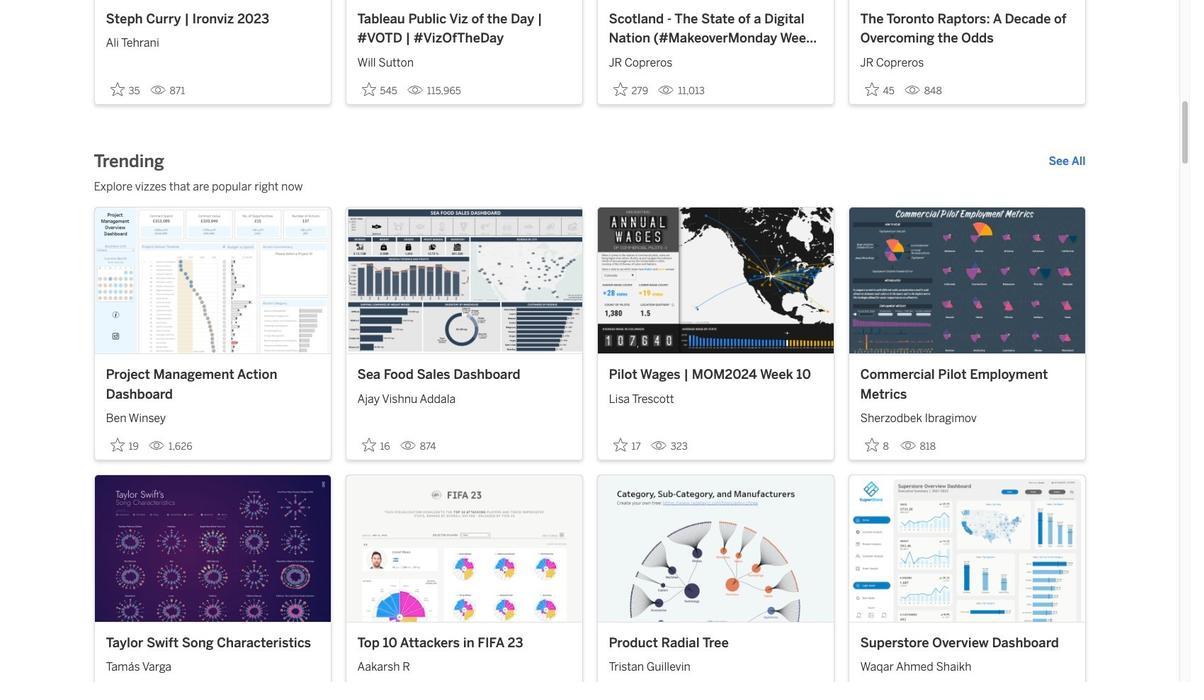 Task type: describe. For each thing, give the bounding box(es) containing it.
2 add favorite image from the top
[[362, 438, 376, 452]]



Task type: locate. For each thing, give the bounding box(es) containing it.
workbook thumbnail image
[[95, 208, 331, 354], [346, 208, 582, 354], [598, 208, 834, 354], [849, 208, 1085, 354], [95, 476, 331, 622], [346, 476, 582, 622], [598, 476, 834, 622], [849, 476, 1085, 622]]

add favorite image
[[110, 82, 124, 96], [613, 82, 627, 96], [865, 82, 879, 96], [110, 438, 124, 452], [613, 438, 627, 452], [865, 438, 879, 452]]

add favorite image
[[362, 82, 376, 96], [362, 438, 376, 452]]

0 vertical spatial add favorite image
[[362, 82, 376, 96]]

1 vertical spatial add favorite image
[[362, 438, 376, 452]]

trending heading
[[94, 150, 164, 173]]

Add Favorite button
[[106, 78, 144, 101], [357, 78, 402, 101], [609, 78, 653, 101], [860, 78, 899, 101], [106, 434, 143, 457], [357, 434, 394, 457], [609, 434, 645, 457], [860, 434, 894, 457]]

1 add favorite image from the top
[[362, 82, 376, 96]]

see all trending element
[[1049, 153, 1086, 170]]

explore vizzes that are popular right now element
[[94, 178, 1086, 195]]



Task type: vqa. For each thing, say whether or not it's contained in the screenshot.
the Add Favorite Button
yes



